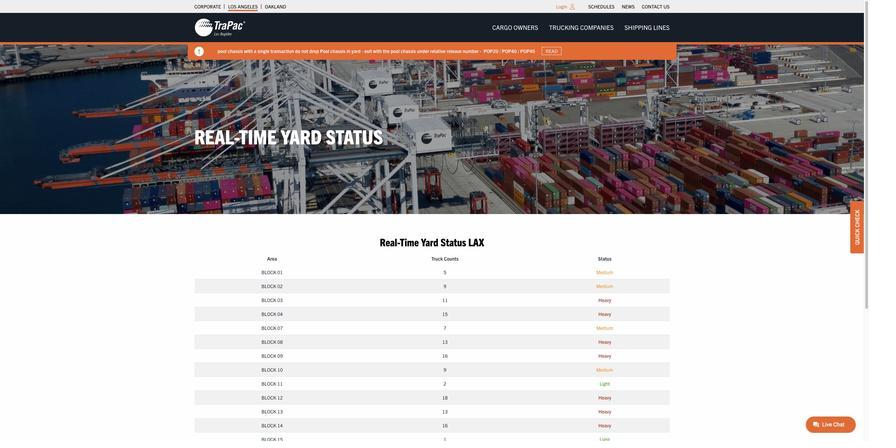 Task type: vqa. For each thing, say whether or not it's contained in the screenshot.


Task type: describe. For each thing, give the bounding box(es) containing it.
block 04
[[262, 311, 283, 317]]

single
[[257, 48, 270, 54]]

medium for block 01
[[597, 269, 614, 275]]

status for real-time yard status
[[326, 124, 384, 148]]

14
[[278, 422, 283, 429]]

2
[[444, 381, 447, 387]]

check
[[855, 210, 861, 227]]

login
[[557, 3, 568, 10]]

5
[[444, 269, 447, 275]]

pool
[[320, 48, 329, 54]]

block for block 04
[[262, 311, 277, 317]]

block for block 14
[[262, 422, 277, 429]]

2 with from the left
[[373, 48, 382, 54]]

cargo owners
[[493, 23, 539, 31]]

news link
[[622, 2, 635, 11]]

18
[[443, 395, 448, 401]]

heavy for block 03
[[599, 297, 612, 303]]

los angeles image
[[195, 18, 246, 37]]

real- for real-time yard status lax
[[380, 235, 400, 248]]

2 horizontal spatial status
[[599, 256, 612, 262]]

solid image
[[195, 47, 204, 56]]

heavy for block 14
[[599, 422, 612, 429]]

companies
[[581, 23, 614, 31]]

lines
[[654, 23, 670, 31]]

3 chassis from the left
[[401, 48, 416, 54]]

corporate
[[195, 3, 221, 10]]

truck
[[432, 256, 443, 262]]

contact
[[642, 3, 663, 10]]

pop45
[[521, 48, 535, 54]]

2 pool from the left
[[391, 48, 400, 54]]

block 11
[[262, 381, 283, 387]]

not
[[302, 48, 308, 54]]

light
[[600, 381, 611, 387]]

block 08
[[262, 339, 283, 345]]

do
[[295, 48, 300, 54]]

trucking companies
[[550, 23, 614, 31]]

los angeles
[[228, 3, 258, 10]]

read link
[[542, 47, 562, 55]]

01
[[278, 269, 283, 275]]

number
[[463, 48, 479, 54]]

real-time yard status
[[195, 124, 384, 148]]

us
[[664, 3, 670, 10]]

2 - from the left
[[480, 48, 482, 54]]

1 with from the left
[[244, 48, 253, 54]]

quick
[[855, 229, 861, 245]]

los
[[228, 3, 237, 10]]

pop20
[[484, 48, 499, 54]]

release
[[447, 48, 462, 54]]

oakland
[[265, 3, 286, 10]]

heavy for block 04
[[599, 311, 612, 317]]

real-time yard status lax
[[380, 235, 485, 248]]

2 / from the left
[[518, 48, 519, 54]]

cargo owners link
[[487, 21, 544, 34]]

block for block 11
[[262, 381, 277, 387]]

1 / from the left
[[500, 48, 501, 54]]

schedules
[[589, 3, 615, 10]]

block 14
[[262, 422, 283, 429]]

menu bar containing cargo owners
[[487, 21, 676, 34]]

a
[[254, 48, 256, 54]]

9 for block 10
[[444, 367, 447, 373]]

lax
[[469, 235, 485, 248]]

exit
[[365, 48, 372, 54]]

quick check
[[855, 210, 861, 245]]

1 vertical spatial 11
[[278, 381, 283, 387]]

contact us
[[642, 3, 670, 10]]

10
[[278, 367, 283, 373]]

owners
[[514, 23, 539, 31]]

16 for block 14
[[443, 422, 448, 429]]

16 for block 09
[[443, 353, 448, 359]]

transaction
[[271, 48, 294, 54]]

relative
[[430, 48, 446, 54]]

yard for real-time yard status
[[281, 124, 322, 148]]



Task type: locate. For each thing, give the bounding box(es) containing it.
4 block from the top
[[262, 311, 277, 317]]

in
[[347, 48, 351, 54]]

shipping lines link
[[620, 21, 676, 34]]

1 horizontal spatial status
[[441, 235, 467, 248]]

real- for real-time yard status
[[195, 124, 239, 148]]

block for block 13
[[262, 409, 277, 415]]

chassis
[[228, 48, 243, 54], [330, 48, 346, 54], [401, 48, 416, 54]]

03
[[278, 297, 283, 303]]

0 vertical spatial yard
[[281, 124, 322, 148]]

5 heavy from the top
[[599, 395, 612, 401]]

pool chassis with a single transaction  do not drop pool chassis in yard -  exit with the pool chassis under relative release number -  pop20 / pop40 / pop45
[[218, 48, 535, 54]]

0 horizontal spatial status
[[326, 124, 384, 148]]

under
[[417, 48, 429, 54]]

1 vertical spatial menu bar
[[487, 21, 676, 34]]

0 horizontal spatial /
[[500, 48, 501, 54]]

0 horizontal spatial with
[[244, 48, 253, 54]]

16 down 18 at the right of page
[[443, 422, 448, 429]]

block for block 01
[[262, 269, 277, 275]]

0 vertical spatial 16
[[443, 353, 448, 359]]

block for block 08
[[262, 339, 277, 345]]

counts
[[444, 256, 459, 262]]

medium for block 07
[[597, 325, 614, 331]]

yard
[[281, 124, 322, 148], [421, 235, 439, 248]]

3 block from the top
[[262, 297, 277, 303]]

1 horizontal spatial time
[[400, 235, 419, 248]]

0 horizontal spatial yard
[[281, 124, 322, 148]]

0 vertical spatial real-
[[195, 124, 239, 148]]

1 horizontal spatial real-
[[380, 235, 400, 248]]

real-
[[195, 124, 239, 148], [380, 235, 400, 248]]

1 heavy from the top
[[599, 297, 612, 303]]

block for block 07
[[262, 325, 277, 331]]

-
[[362, 48, 363, 54], [480, 48, 482, 54]]

medium for block 10
[[597, 367, 614, 373]]

/ left pop45
[[518, 48, 519, 54]]

2 heavy from the top
[[599, 311, 612, 317]]

8 block from the top
[[262, 367, 277, 373]]

block left 14
[[262, 422, 277, 429]]

block for block 10
[[262, 367, 277, 373]]

12
[[278, 395, 283, 401]]

block 12
[[262, 395, 283, 401]]

1 block from the top
[[262, 269, 277, 275]]

cargo
[[493, 23, 513, 31]]

with left a
[[244, 48, 253, 54]]

block left the 08
[[262, 339, 277, 345]]

chassis left in
[[330, 48, 346, 54]]

banner containing cargo owners
[[0, 13, 870, 60]]

block left '10'
[[262, 367, 277, 373]]

block down the block 12
[[262, 409, 277, 415]]

1 vertical spatial real-
[[380, 235, 400, 248]]

11 up "15"
[[443, 297, 448, 303]]

yard for real-time yard status lax
[[421, 235, 439, 248]]

block 09
[[262, 353, 283, 359]]

news
[[622, 3, 635, 10]]

truck counts
[[432, 256, 459, 262]]

light image
[[571, 4, 575, 10]]

1 horizontal spatial /
[[518, 48, 519, 54]]

11 up 12
[[278, 381, 283, 387]]

corporate link
[[195, 2, 221, 11]]

block for block 12
[[262, 395, 277, 401]]

block for block 03
[[262, 297, 277, 303]]

block left 02
[[262, 283, 277, 289]]

2 9 from the top
[[444, 367, 447, 373]]

quick check link
[[851, 201, 865, 253]]

banner
[[0, 13, 870, 60]]

0 vertical spatial 11
[[443, 297, 448, 303]]

area
[[268, 256, 277, 262]]

1 vertical spatial yard
[[421, 235, 439, 248]]

the
[[383, 48, 390, 54]]

- right number
[[480, 48, 482, 54]]

1 horizontal spatial pool
[[391, 48, 400, 54]]

block left 09
[[262, 353, 277, 359]]

13 up 14
[[278, 409, 283, 415]]

block left 07
[[262, 325, 277, 331]]

block
[[262, 269, 277, 275], [262, 283, 277, 289], [262, 297, 277, 303], [262, 311, 277, 317], [262, 325, 277, 331], [262, 339, 277, 345], [262, 353, 277, 359], [262, 367, 277, 373], [262, 381, 277, 387], [262, 395, 277, 401], [262, 409, 277, 415], [262, 422, 277, 429]]

0 horizontal spatial time
[[239, 124, 277, 148]]

08
[[278, 339, 283, 345]]

angeles
[[238, 3, 258, 10]]

9 down 5
[[444, 283, 447, 289]]

13 down the 7
[[443, 339, 448, 345]]

13 down 18 at the right of page
[[443, 409, 448, 415]]

block left 03
[[262, 297, 277, 303]]

/ left pop40
[[500, 48, 501, 54]]

7 heavy from the top
[[599, 422, 612, 429]]

heavy for block 12
[[599, 395, 612, 401]]

1 16 from the top
[[443, 353, 448, 359]]

menu bar down light 'icon'
[[487, 21, 676, 34]]

block 03
[[262, 297, 283, 303]]

heavy for block 09
[[599, 353, 612, 359]]

3 medium from the top
[[597, 325, 614, 331]]

oakland link
[[265, 2, 286, 11]]

block 07
[[262, 325, 283, 331]]

with left the
[[373, 48, 382, 54]]

chassis left a
[[228, 48, 243, 54]]

0 horizontal spatial real-
[[195, 124, 239, 148]]

status for real-time yard status lax
[[441, 235, 467, 248]]

login link
[[557, 3, 568, 10]]

pool right the
[[391, 48, 400, 54]]

04
[[278, 311, 283, 317]]

heavy
[[599, 297, 612, 303], [599, 311, 612, 317], [599, 339, 612, 345], [599, 353, 612, 359], [599, 395, 612, 401], [599, 409, 612, 415], [599, 422, 612, 429]]

heavy for block 13
[[599, 409, 612, 415]]

pool right solid image
[[218, 48, 227, 54]]

5 block from the top
[[262, 325, 277, 331]]

trucking
[[550, 23, 579, 31]]

7 block from the top
[[262, 353, 277, 359]]

1 horizontal spatial yard
[[421, 235, 439, 248]]

1 9 from the top
[[444, 283, 447, 289]]

2 horizontal spatial chassis
[[401, 48, 416, 54]]

read
[[546, 48, 558, 54]]

9 for block 02
[[444, 283, 447, 289]]

contact us link
[[642, 2, 670, 11]]

2 16 from the top
[[443, 422, 448, 429]]

status
[[326, 124, 384, 148], [441, 235, 467, 248], [599, 256, 612, 262]]

2 block from the top
[[262, 283, 277, 289]]

6 block from the top
[[262, 339, 277, 345]]

1 horizontal spatial -
[[480, 48, 482, 54]]

1 horizontal spatial 11
[[443, 297, 448, 303]]

block for block 09
[[262, 353, 277, 359]]

3 heavy from the top
[[599, 339, 612, 345]]

2 vertical spatial status
[[599, 256, 612, 262]]

0 horizontal spatial chassis
[[228, 48, 243, 54]]

12 block from the top
[[262, 422, 277, 429]]

1 vertical spatial time
[[400, 235, 419, 248]]

time for real-time yard status lax
[[400, 235, 419, 248]]

02
[[278, 283, 283, 289]]

4 heavy from the top
[[599, 353, 612, 359]]

0 horizontal spatial pool
[[218, 48, 227, 54]]

menu bar containing schedules
[[585, 2, 674, 11]]

1 vertical spatial 16
[[443, 422, 448, 429]]

menu bar
[[585, 2, 674, 11], [487, 21, 676, 34]]

medium
[[597, 269, 614, 275], [597, 283, 614, 289], [597, 325, 614, 331], [597, 367, 614, 373]]

1 - from the left
[[362, 48, 363, 54]]

13 for block 08
[[443, 339, 448, 345]]

9
[[444, 283, 447, 289], [444, 367, 447, 373]]

los angeles link
[[228, 2, 258, 11]]

07
[[278, 325, 283, 331]]

4 medium from the top
[[597, 367, 614, 373]]

6 heavy from the top
[[599, 409, 612, 415]]

7
[[444, 325, 447, 331]]

16 down the 7
[[443, 353, 448, 359]]

11 block from the top
[[262, 409, 277, 415]]

menu bar up 'shipping'
[[585, 2, 674, 11]]

chassis left under
[[401, 48, 416, 54]]

11
[[443, 297, 448, 303], [278, 381, 283, 387]]

2 chassis from the left
[[330, 48, 346, 54]]

shipping lines
[[625, 23, 670, 31]]

13 for block 13
[[443, 409, 448, 415]]

/
[[500, 48, 501, 54], [518, 48, 519, 54]]

0 horizontal spatial -
[[362, 48, 363, 54]]

1 horizontal spatial chassis
[[330, 48, 346, 54]]

drop
[[309, 48, 319, 54]]

- left exit
[[362, 48, 363, 54]]

block left 12
[[262, 395, 277, 401]]

10 block from the top
[[262, 395, 277, 401]]

trucking companies link
[[544, 21, 620, 34]]

shipping
[[625, 23, 653, 31]]

time
[[239, 124, 277, 148], [400, 235, 419, 248]]

block down block 10
[[262, 381, 277, 387]]

pop40
[[502, 48, 517, 54]]

block left 04
[[262, 311, 277, 317]]

0 vertical spatial 9
[[444, 283, 447, 289]]

1 vertical spatial status
[[441, 235, 467, 248]]

09
[[278, 353, 283, 359]]

1 medium from the top
[[597, 269, 614, 275]]

block 01
[[262, 269, 283, 275]]

9 up 2
[[444, 367, 447, 373]]

1 vertical spatial 9
[[444, 367, 447, 373]]

block 13
[[262, 409, 283, 415]]

yard
[[352, 48, 361, 54]]

9 block from the top
[[262, 381, 277, 387]]

with
[[244, 48, 253, 54], [373, 48, 382, 54]]

0 vertical spatial time
[[239, 124, 277, 148]]

block 10
[[262, 367, 283, 373]]

1 pool from the left
[[218, 48, 227, 54]]

medium for block 02
[[597, 283, 614, 289]]

0 vertical spatial status
[[326, 124, 384, 148]]

0 vertical spatial menu bar
[[585, 2, 674, 11]]

block 02
[[262, 283, 283, 289]]

1 horizontal spatial with
[[373, 48, 382, 54]]

heavy for block 08
[[599, 339, 612, 345]]

time for real-time yard status
[[239, 124, 277, 148]]

block for block 02
[[262, 283, 277, 289]]

2 medium from the top
[[597, 283, 614, 289]]

pool
[[218, 48, 227, 54], [391, 48, 400, 54]]

block left 01
[[262, 269, 277, 275]]

13
[[443, 339, 448, 345], [278, 409, 283, 415], [443, 409, 448, 415]]

15
[[443, 311, 448, 317]]

0 horizontal spatial 11
[[278, 381, 283, 387]]

1 chassis from the left
[[228, 48, 243, 54]]

schedules link
[[589, 2, 615, 11]]



